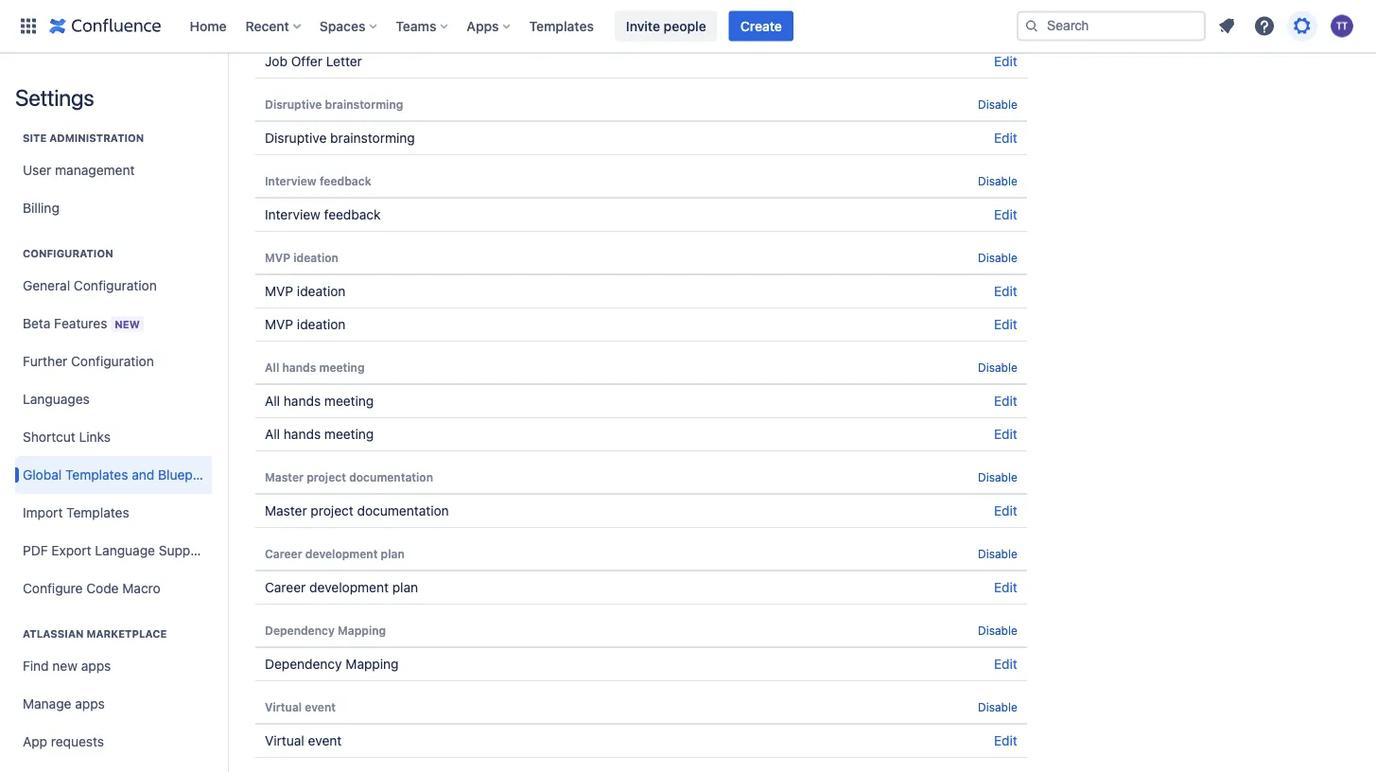 Task type: vqa. For each thing, say whether or not it's contained in the screenshot.
Virtual corresponding to Disable
yes



Task type: locate. For each thing, give the bounding box(es) containing it.
configuration up new
[[74, 278, 157, 293]]

settings
[[15, 84, 94, 111]]

2 letter from the top
[[326, 53, 362, 69]]

import
[[23, 505, 63, 520]]

0 vertical spatial interview feedback
[[265, 174, 372, 187]]

configuration for further
[[71, 353, 154, 369]]

1 vertical spatial development
[[310, 580, 389, 595]]

templates
[[530, 18, 594, 34], [65, 467, 128, 483], [66, 505, 129, 520]]

apps up the requests
[[75, 696, 105, 712]]

user management
[[23, 162, 135, 178]]

shortcut links
[[23, 429, 111, 445]]

8 disable from the top
[[978, 700, 1018, 714]]

edit link
[[995, 53, 1018, 69], [995, 130, 1018, 146], [995, 207, 1018, 222], [995, 283, 1018, 299], [995, 317, 1018, 332], [995, 393, 1018, 409], [995, 426, 1018, 442], [995, 503, 1018, 519], [995, 580, 1018, 595], [995, 656, 1018, 672], [995, 733, 1018, 749]]

0 vertical spatial career development plan
[[265, 547, 405, 560]]

1 vertical spatial plan
[[393, 580, 418, 595]]

0 vertical spatial mapping
[[338, 624, 386, 637]]

mapping for edit
[[346, 656, 399, 672]]

job left spaces in the top of the page
[[265, 20, 288, 36]]

banner
[[0, 0, 1377, 53]]

edit link for mvp ideation
[[995, 317, 1018, 332]]

1 vertical spatial apps
[[75, 696, 105, 712]]

offer down recent dropdown button at the top left of the page
[[291, 53, 323, 69]]

job offer letter
[[265, 20, 362, 36], [265, 53, 362, 69]]

4 disable link from the top
[[978, 361, 1018, 374]]

hands for 6th edit link from the bottom
[[284, 393, 321, 409]]

1 vertical spatial dependency
[[265, 656, 342, 672]]

2 edit from the top
[[995, 53, 1018, 69]]

job
[[265, 20, 288, 36], [265, 53, 288, 69]]

1 vertical spatial feedback
[[324, 207, 381, 222]]

1 vertical spatial job
[[265, 53, 288, 69]]

edit for master project documentation
[[995, 503, 1018, 519]]

pdf export language support
[[23, 543, 208, 558]]

11 edit link from the top
[[995, 733, 1018, 749]]

1 vertical spatial configuration
[[74, 278, 157, 293]]

interview feedback
[[265, 174, 372, 187], [265, 207, 381, 222]]

1 vertical spatial hands
[[284, 393, 321, 409]]

2 dependency mapping from the top
[[265, 656, 399, 672]]

1 vertical spatial disruptive brainstorming
[[265, 130, 415, 146]]

2 vertical spatial all
[[265, 426, 280, 442]]

1 mvp from the top
[[265, 251, 291, 264]]

0 vertical spatial configuration
[[23, 247, 113, 260]]

1 interview from the top
[[265, 174, 317, 187]]

notification icon image
[[1216, 15, 1239, 37]]

1 vertical spatial master project documentation
[[265, 503, 449, 519]]

2 disable from the top
[[978, 174, 1018, 187]]

0 vertical spatial apps
[[81, 658, 111, 674]]

export
[[51, 543, 91, 558]]

8 edit from the top
[[995, 426, 1018, 442]]

administration
[[49, 132, 144, 144]]

7 disable link from the top
[[978, 624, 1018, 637]]

brainstorming
[[325, 97, 403, 111], [330, 130, 415, 146]]

12 edit from the top
[[995, 733, 1018, 749]]

configuration up general
[[23, 247, 113, 260]]

0 vertical spatial dependency mapping
[[265, 624, 386, 637]]

1 vertical spatial master
[[265, 503, 307, 519]]

1 vertical spatial mapping
[[346, 656, 399, 672]]

disruptive
[[265, 97, 322, 111], [265, 130, 327, 146]]

marketplace
[[87, 628, 167, 640]]

1 vertical spatial mvp
[[265, 283, 293, 299]]

edit
[[995, 20, 1018, 36], [995, 53, 1018, 69], [995, 130, 1018, 146], [995, 207, 1018, 222], [995, 283, 1018, 299], [995, 317, 1018, 332], [995, 393, 1018, 409], [995, 426, 1018, 442], [995, 503, 1018, 519], [995, 580, 1018, 595], [995, 656, 1018, 672], [995, 733, 1018, 749]]

0 vertical spatial plan
[[381, 547, 405, 560]]

1 vertical spatial event
[[308, 733, 342, 749]]

1 vertical spatial brainstorming
[[330, 130, 415, 146]]

letter right recent dropdown button at the top left of the page
[[326, 20, 362, 36]]

7 edit link from the top
[[995, 426, 1018, 442]]

hands for 4th disable link
[[282, 361, 316, 374]]

0 vertical spatial dependency
[[265, 624, 335, 637]]

disable link for disruptive brainstorming
[[978, 97, 1018, 111]]

0 vertical spatial all
[[265, 361, 279, 374]]

2 vertical spatial all hands meeting
[[265, 426, 374, 442]]

career development plan
[[265, 547, 405, 560], [265, 580, 418, 595]]

0 vertical spatial all hands meeting
[[265, 361, 365, 374]]

8 edit link from the top
[[995, 503, 1018, 519]]

10 edit link from the top
[[995, 656, 1018, 672]]

0 vertical spatial job offer letter
[[265, 20, 362, 36]]

2 master project documentation from the top
[[265, 503, 449, 519]]

1 mvp ideation from the top
[[265, 251, 339, 264]]

2 interview from the top
[[265, 207, 321, 222]]

letter down spaces in the top of the page
[[326, 53, 362, 69]]

2 offer from the top
[[291, 53, 323, 69]]

3 edit from the top
[[995, 130, 1018, 146]]

documentation
[[349, 470, 433, 484], [357, 503, 449, 519]]

2 vertical spatial configuration
[[71, 353, 154, 369]]

2 vertical spatial mvp ideation
[[265, 317, 346, 332]]

interview feedback for edit
[[265, 207, 381, 222]]

edit link for dependency mapping
[[995, 656, 1018, 672]]

9 edit link from the top
[[995, 580, 1018, 595]]

disruptive for disable
[[265, 97, 322, 111]]

1 career development plan from the top
[[265, 547, 405, 560]]

plan
[[381, 547, 405, 560], [393, 580, 418, 595]]

brainstorming for edit
[[330, 130, 415, 146]]

0 vertical spatial virtual event
[[265, 700, 336, 714]]

2 dependency from the top
[[265, 656, 342, 672]]

invite
[[626, 18, 661, 34]]

0 vertical spatial mvp ideation
[[265, 251, 339, 264]]

0 vertical spatial job
[[265, 20, 288, 36]]

0 vertical spatial development
[[306, 547, 378, 560]]

1 vertical spatial virtual event
[[265, 733, 342, 749]]

apps
[[81, 658, 111, 674], [75, 696, 105, 712]]

1 master project documentation from the top
[[265, 470, 433, 484]]

all
[[265, 361, 279, 374], [265, 393, 280, 409], [265, 426, 280, 442]]

1 vertical spatial all
[[265, 393, 280, 409]]

virtual for disable
[[265, 700, 302, 714]]

0 vertical spatial master
[[265, 470, 304, 484]]

0 vertical spatial feedback
[[320, 174, 372, 187]]

disable
[[978, 97, 1018, 111], [978, 174, 1018, 187], [978, 251, 1018, 264], [978, 361, 1018, 374], [978, 470, 1018, 484], [978, 547, 1018, 560], [978, 624, 1018, 637], [978, 700, 1018, 714]]

3 edit link from the top
[[995, 207, 1018, 222]]

app requests link
[[15, 723, 212, 761]]

1 master from the top
[[265, 470, 304, 484]]

master
[[265, 470, 304, 484], [265, 503, 307, 519]]

3 disable link from the top
[[978, 251, 1018, 264]]

interview for edit
[[265, 207, 321, 222]]

meeting
[[319, 361, 365, 374], [325, 393, 374, 409], [325, 426, 374, 442]]

0 vertical spatial career
[[265, 547, 302, 560]]

1 vertical spatial interview
[[265, 207, 321, 222]]

create link
[[729, 11, 794, 41]]

1 vertical spatial letter
[[326, 53, 362, 69]]

1 vertical spatial templates
[[65, 467, 128, 483]]

0 vertical spatial ideation
[[294, 251, 339, 264]]

1 vertical spatial offer
[[291, 53, 323, 69]]

1 letter from the top
[[326, 20, 362, 36]]

confluence image
[[49, 15, 161, 37], [49, 15, 161, 37]]

2 vertical spatial templates
[[66, 505, 129, 520]]

configure code macro
[[23, 581, 161, 596]]

7 disable from the top
[[978, 624, 1018, 637]]

1 vertical spatial career
[[265, 580, 306, 595]]

1 vertical spatial dependency mapping
[[265, 656, 399, 672]]

templates right apps popup button
[[530, 18, 594, 34]]

app requests
[[23, 734, 104, 749]]

0 vertical spatial project
[[307, 470, 346, 484]]

help icon image
[[1254, 15, 1277, 37]]

3 mvp from the top
[[265, 317, 293, 332]]

5 disable from the top
[[978, 470, 1018, 484]]

disable link for virtual event
[[978, 700, 1018, 714]]

0 vertical spatial templates
[[530, 18, 594, 34]]

all hands meeting
[[265, 361, 365, 374], [265, 393, 374, 409], [265, 426, 374, 442]]

2 mvp ideation from the top
[[265, 283, 346, 299]]

templates down the links
[[65, 467, 128, 483]]

1 vertical spatial all hands meeting
[[265, 393, 374, 409]]

1 career from the top
[[265, 547, 302, 560]]

5 edit link from the top
[[995, 317, 1018, 332]]

9 edit from the top
[[995, 503, 1018, 519]]

2 disruptive brainstorming from the top
[[265, 130, 415, 146]]

6 disable from the top
[[978, 547, 1018, 560]]

ideation
[[294, 251, 339, 264], [297, 283, 346, 299], [297, 317, 346, 332]]

hands
[[282, 361, 316, 374], [284, 393, 321, 409], [284, 426, 321, 442]]

2 disable link from the top
[[978, 174, 1018, 187]]

user management link
[[15, 151, 212, 189]]

your profile and preferences image
[[1331, 15, 1354, 37]]

0 vertical spatial interview
[[265, 174, 317, 187]]

Search field
[[1017, 11, 1207, 41]]

disable link
[[978, 97, 1018, 111], [978, 174, 1018, 187], [978, 251, 1018, 264], [978, 361, 1018, 374], [978, 470, 1018, 484], [978, 547, 1018, 560], [978, 624, 1018, 637], [978, 700, 1018, 714]]

dependency mapping for disable
[[265, 624, 386, 637]]

1 offer from the top
[[291, 20, 323, 36]]

home
[[190, 18, 227, 34]]

1 vertical spatial job offer letter
[[265, 53, 362, 69]]

feedback
[[320, 174, 372, 187], [324, 207, 381, 222]]

2 career from the top
[[265, 580, 306, 595]]

2 career development plan from the top
[[265, 580, 418, 595]]

2 vertical spatial meeting
[[325, 426, 374, 442]]

2 mvp from the top
[[265, 283, 293, 299]]

0 vertical spatial disruptive
[[265, 97, 322, 111]]

dependency mapping
[[265, 624, 386, 637], [265, 656, 399, 672]]

1 edit from the top
[[995, 20, 1018, 36]]

offer right recent
[[291, 20, 323, 36]]

configuration up languages link
[[71, 353, 154, 369]]

0 vertical spatial documentation
[[349, 470, 433, 484]]

mvp for 4th edit link
[[265, 283, 293, 299]]

shortcut links link
[[15, 418, 212, 456]]

apps inside find new apps link
[[81, 658, 111, 674]]

1 virtual event from the top
[[265, 700, 336, 714]]

0 vertical spatial master project documentation
[[265, 470, 433, 484]]

job down recent dropdown button at the top left of the page
[[265, 53, 288, 69]]

3 mvp ideation from the top
[[265, 317, 346, 332]]

configure code macro link
[[15, 570, 212, 608]]

11 edit from the top
[[995, 656, 1018, 672]]

1 vertical spatial mvp ideation
[[265, 283, 346, 299]]

10 edit from the top
[[995, 580, 1018, 595]]

documentation for edit
[[357, 503, 449, 519]]

event
[[305, 700, 336, 714], [308, 733, 342, 749]]

0 vertical spatial letter
[[326, 20, 362, 36]]

1 disable link from the top
[[978, 97, 1018, 111]]

interview
[[265, 174, 317, 187], [265, 207, 321, 222]]

0 vertical spatial brainstorming
[[325, 97, 403, 111]]

1 edit link from the top
[[995, 53, 1018, 69]]

configuration
[[23, 247, 113, 260], [74, 278, 157, 293], [71, 353, 154, 369]]

1 vertical spatial project
[[311, 503, 354, 519]]

appswitcher icon image
[[17, 15, 40, 37]]

dependency for disable
[[265, 624, 335, 637]]

0 vertical spatial offer
[[291, 20, 323, 36]]

1 vertical spatial interview feedback
[[265, 207, 381, 222]]

import templates
[[23, 505, 129, 520]]

plan for edit
[[393, 580, 418, 595]]

virtual for edit
[[265, 733, 305, 749]]

4 edit from the top
[[995, 207, 1018, 222]]

2 vertical spatial mvp
[[265, 317, 293, 332]]

career development plan for disable
[[265, 547, 405, 560]]

6 edit from the top
[[995, 317, 1018, 332]]

0 vertical spatial disruptive brainstorming
[[265, 97, 403, 111]]

disruptive brainstorming for disable
[[265, 97, 403, 111]]

disruptive brainstorming
[[265, 97, 403, 111], [265, 130, 415, 146]]

8 disable link from the top
[[978, 700, 1018, 714]]

apps right new
[[81, 658, 111, 674]]

2 master from the top
[[265, 503, 307, 519]]

mvp ideation
[[265, 251, 339, 264], [265, 283, 346, 299], [265, 317, 346, 332]]

virtual
[[265, 700, 302, 714], [265, 733, 305, 749]]

1 vertical spatial disruptive
[[265, 130, 327, 146]]

1 virtual from the top
[[265, 700, 302, 714]]

2 virtual event from the top
[[265, 733, 342, 749]]

0 vertical spatial hands
[[282, 361, 316, 374]]

project
[[307, 470, 346, 484], [311, 503, 354, 519]]

project for disable
[[307, 470, 346, 484]]

2 interview feedback from the top
[[265, 207, 381, 222]]

master for disable
[[265, 470, 304, 484]]

language
[[95, 543, 155, 558]]

templates up pdf export language support 'link'
[[66, 505, 129, 520]]

1 vertical spatial ideation
[[297, 283, 346, 299]]

mapping
[[338, 624, 386, 637], [346, 656, 399, 672]]

languages link
[[15, 380, 212, 418]]

career for disable
[[265, 547, 302, 560]]

6 disable link from the top
[[978, 547, 1018, 560]]

further configuration link
[[15, 343, 212, 380]]

2 edit link from the top
[[995, 130, 1018, 146]]

templates for import templates
[[66, 505, 129, 520]]

0 vertical spatial virtual
[[265, 700, 302, 714]]

offer
[[291, 20, 323, 36], [291, 53, 323, 69]]

code
[[86, 581, 119, 596]]

0 vertical spatial mvp
[[265, 251, 291, 264]]

1 vertical spatial documentation
[[357, 503, 449, 519]]

master project documentation
[[265, 470, 433, 484], [265, 503, 449, 519]]

career
[[265, 547, 302, 560], [265, 580, 306, 595]]

general configuration
[[23, 278, 157, 293]]

1 vertical spatial career development plan
[[265, 580, 418, 595]]

1 disruptive from the top
[[265, 97, 322, 111]]

2 job from the top
[[265, 53, 288, 69]]

1 disable from the top
[[978, 97, 1018, 111]]

templates link
[[524, 11, 600, 41]]

global templates and blueprints link
[[15, 456, 220, 494]]

2 virtual from the top
[[265, 733, 305, 749]]

5 edit from the top
[[995, 283, 1018, 299]]

1 disruptive brainstorming from the top
[[265, 97, 403, 111]]

global templates and blueprints
[[23, 467, 220, 483]]

5 disable link from the top
[[978, 470, 1018, 484]]

2 vertical spatial hands
[[284, 426, 321, 442]]

configuration for general
[[74, 278, 157, 293]]

0 vertical spatial event
[[305, 700, 336, 714]]

user
[[23, 162, 51, 178]]

1 dependency mapping from the top
[[265, 624, 386, 637]]

1 dependency from the top
[[265, 624, 335, 637]]

blueprints
[[158, 467, 220, 483]]

disable for interview feedback
[[978, 174, 1018, 187]]

edit link for job offer letter
[[995, 53, 1018, 69]]

disable link for master project documentation
[[978, 470, 1018, 484]]

2 disruptive from the top
[[265, 130, 327, 146]]

site administration group
[[15, 112, 212, 233]]

1 vertical spatial virtual
[[265, 733, 305, 749]]

interview for disable
[[265, 174, 317, 187]]

letter
[[326, 20, 362, 36], [326, 53, 362, 69]]

virtual event
[[265, 700, 336, 714], [265, 733, 342, 749]]

1 interview feedback from the top
[[265, 174, 372, 187]]

development
[[306, 547, 378, 560], [310, 580, 389, 595]]



Task type: describe. For each thing, give the bounding box(es) containing it.
macro
[[122, 581, 161, 596]]

0 vertical spatial meeting
[[319, 361, 365, 374]]

project for edit
[[311, 503, 354, 519]]

find new apps
[[23, 658, 111, 674]]

2 all from the top
[[265, 393, 280, 409]]

hands for edit link for all hands meeting
[[284, 426, 321, 442]]

import templates link
[[15, 494, 212, 532]]

global element
[[11, 0, 1014, 53]]

invite people
[[626, 18, 707, 34]]

edit link for all hands meeting
[[995, 426, 1018, 442]]

new
[[52, 658, 78, 674]]

features
[[54, 315, 107, 331]]

interview feedback for disable
[[265, 174, 372, 187]]

site administration
[[23, 132, 144, 144]]

general
[[23, 278, 70, 293]]

teams
[[396, 18, 437, 34]]

virtual event for disable
[[265, 700, 336, 714]]

mapping for disable
[[338, 624, 386, 637]]

banner containing home
[[0, 0, 1377, 53]]

site
[[23, 132, 47, 144]]

edit for career development plan
[[995, 580, 1018, 595]]

6 edit link from the top
[[995, 393, 1018, 409]]

disable link for dependency mapping
[[978, 624, 1018, 637]]

7 edit from the top
[[995, 393, 1018, 409]]

edit link for virtual event
[[995, 733, 1018, 749]]

management
[[55, 162, 135, 178]]

atlassian marketplace group
[[15, 608, 212, 773]]

event for edit
[[308, 733, 342, 749]]

home link
[[184, 11, 232, 41]]

templates for global templates and blueprints
[[65, 467, 128, 483]]

4 edit link from the top
[[995, 283, 1018, 299]]

further
[[23, 353, 67, 369]]

3 all from the top
[[265, 426, 280, 442]]

links
[[79, 429, 111, 445]]

brainstorming for disable
[[325, 97, 403, 111]]

teams button
[[390, 11, 456, 41]]

templates inside "link"
[[530, 18, 594, 34]]

languages
[[23, 391, 90, 407]]

1 vertical spatial meeting
[[325, 393, 374, 409]]

disruptive brainstorming for edit
[[265, 130, 415, 146]]

app
[[23, 734, 47, 749]]

2 vertical spatial ideation
[[297, 317, 346, 332]]

2 all hands meeting from the top
[[265, 393, 374, 409]]

3 all hands meeting from the top
[[265, 426, 374, 442]]

edit for job offer letter
[[995, 53, 1018, 69]]

dependency mapping for edit
[[265, 656, 399, 672]]

1 all hands meeting from the top
[[265, 361, 365, 374]]

manage apps
[[23, 696, 105, 712]]

feedback for disable
[[320, 174, 372, 187]]

disable for career development plan
[[978, 547, 1018, 560]]

pdf export language support link
[[15, 532, 212, 570]]

disable for master project documentation
[[978, 470, 1018, 484]]

pdf
[[23, 543, 48, 558]]

collapse sidebar image
[[206, 62, 248, 100]]

dependency for edit
[[265, 656, 342, 672]]

disable for virtual event
[[978, 700, 1018, 714]]

edit for dependency mapping
[[995, 656, 1018, 672]]

edit for virtual event
[[995, 733, 1018, 749]]

edit link for career development plan
[[995, 580, 1018, 595]]

spaces
[[320, 18, 366, 34]]

search image
[[1025, 18, 1040, 34]]

2 job offer letter from the top
[[265, 53, 362, 69]]

apps inside manage apps link
[[75, 696, 105, 712]]

beta features new
[[23, 315, 140, 331]]

apps
[[467, 18, 499, 34]]

billing link
[[15, 189, 212, 227]]

requests
[[51, 734, 104, 749]]

1 job offer letter from the top
[[265, 20, 362, 36]]

virtual event for edit
[[265, 733, 342, 749]]

further configuration
[[23, 353, 154, 369]]

configure
[[23, 581, 83, 596]]

apps button
[[461, 11, 518, 41]]

edit link for interview feedback
[[995, 207, 1018, 222]]

global
[[23, 467, 62, 483]]

disruptive for edit
[[265, 130, 327, 146]]

career for edit
[[265, 580, 306, 595]]

development for disable
[[306, 547, 378, 560]]

mvp for third disable link from the top of the page
[[265, 251, 291, 264]]

find new apps link
[[15, 647, 212, 685]]

event for disable
[[305, 700, 336, 714]]

edit link for disruptive brainstorming
[[995, 130, 1018, 146]]

master project documentation for edit
[[265, 503, 449, 519]]

billing
[[23, 200, 59, 216]]

people
[[664, 18, 707, 34]]

beta
[[23, 315, 51, 331]]

general configuration link
[[15, 267, 212, 305]]

manage
[[23, 696, 71, 712]]

atlassian
[[23, 628, 84, 640]]

master for edit
[[265, 503, 307, 519]]

new
[[115, 318, 140, 330]]

recent
[[246, 18, 289, 34]]

recent button
[[240, 11, 308, 41]]

edit for mvp ideation
[[995, 317, 1018, 332]]

settings icon image
[[1292, 15, 1314, 37]]

documentation for disable
[[349, 470, 433, 484]]

master project documentation for disable
[[265, 470, 433, 484]]

feedback for edit
[[324, 207, 381, 222]]

disable for disruptive brainstorming
[[978, 97, 1018, 111]]

create
[[741, 18, 782, 34]]

development for edit
[[310, 580, 389, 595]]

find
[[23, 658, 49, 674]]

career development plan for edit
[[265, 580, 418, 595]]

manage apps link
[[15, 685, 212, 723]]

configuration group
[[15, 227, 220, 613]]

atlassian marketplace
[[23, 628, 167, 640]]

disable link for interview feedback
[[978, 174, 1018, 187]]

disable for dependency mapping
[[978, 624, 1018, 637]]

4 disable from the top
[[978, 361, 1018, 374]]

edit link for master project documentation
[[995, 503, 1018, 519]]

shortcut
[[23, 429, 75, 445]]

edit for all hands meeting
[[995, 426, 1018, 442]]

edit for interview feedback
[[995, 207, 1018, 222]]

1 all from the top
[[265, 361, 279, 374]]

invite people button
[[615, 11, 718, 41]]

1 job from the top
[[265, 20, 288, 36]]

edit for disruptive brainstorming
[[995, 130, 1018, 146]]

3 disable from the top
[[978, 251, 1018, 264]]

disable link for career development plan
[[978, 547, 1018, 560]]

and
[[132, 467, 155, 483]]

mvp for edit link associated with mvp ideation
[[265, 317, 293, 332]]

support
[[159, 543, 208, 558]]

plan for disable
[[381, 547, 405, 560]]

spaces button
[[314, 11, 385, 41]]



